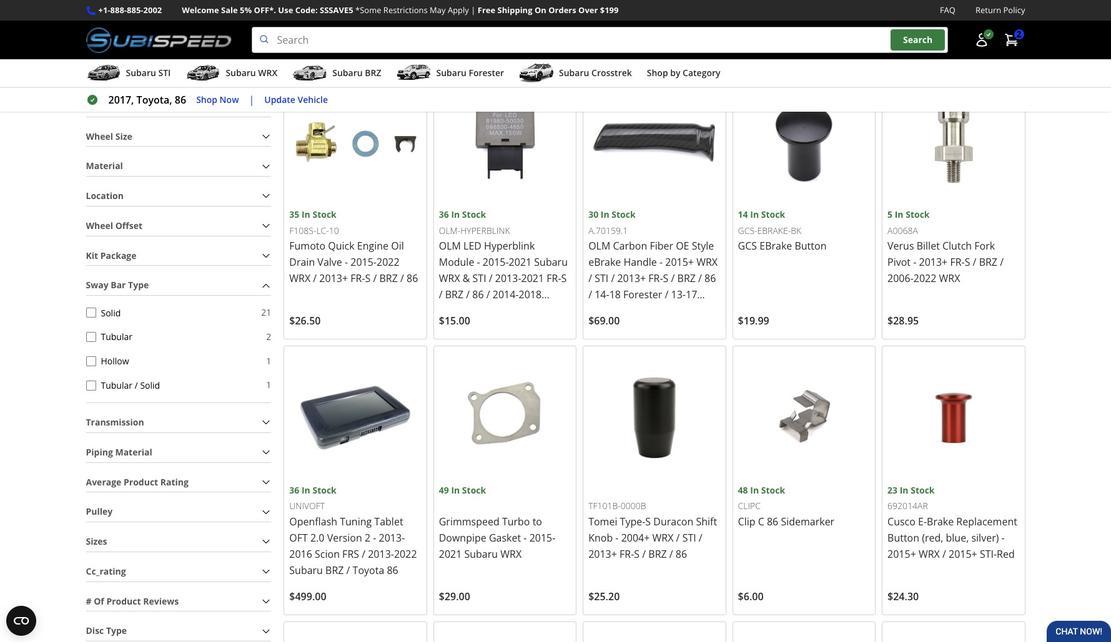 Task type: describe. For each thing, give the bounding box(es) containing it.
2022 inside 36 in stock univoft openflash tuning tablet oft 2.0 version 2 - 2013- 2016 scion frs / 2013-2022 subaru brz / toyota 86
[[394, 548, 417, 561]]

a subaru crosstrek thumbnail image image
[[519, 64, 554, 83]]

disc type
[[86, 625, 127, 637]]

+1-888-885-2002 link
[[98, 4, 162, 17]]

0 horizontal spatial |
[[249, 93, 254, 107]]

- inside 36 in stock univoft openflash tuning tablet oft 2.0 version 2 - 2013- 2016 scion frs / 2013-2022 subaru brz / toyota 86
[[373, 531, 376, 545]]

grimmspeed turbo to downpipe gasket - 2015- 2021 subaru wrx
[[439, 515, 556, 561]]

s inside 30 in stock a.70159.1 olm carbon fiber oe style ebrake handle - 2015+ wrx / sti / 2013+ fr-s / brz / 86 / 14-18 forester / 13-17 crosstrek
[[663, 272, 669, 286]]

version
[[327, 531, 362, 545]]

$499.00
[[289, 590, 326, 604]]

stock for clip
[[761, 485, 785, 496]]

*some restrictions may apply | free shipping on orders over $199
[[355, 4, 619, 16]]

package
[[100, 250, 137, 261]]

disc type button
[[86, 622, 271, 642]]

olm carbon fiber oe style ebrake handle - 2015+ wrx / sti / 2013+ fr-s / brz / 86 / 14-18 forester / 13-17 crosstrek image
[[589, 76, 721, 208]]

$26.50
[[289, 314, 321, 328]]

return
[[976, 4, 1002, 16]]

grimmspeed turbo to downpipe gasket - 2015-2021 subaru wrx image
[[439, 352, 571, 484]]

gcs ebrake button image
[[738, 76, 870, 208]]

update vehicle button
[[264, 93, 328, 107]]

average product rating button
[[86, 473, 271, 492]]

category
[[683, 67, 721, 79]]

subaru wrx button
[[186, 62, 278, 87]]

f108s-
[[289, 225, 316, 236]]

wheel for wheel size
[[86, 130, 113, 142]]

cc_rating button
[[86, 563, 271, 582]]

average product rating
[[86, 476, 189, 488]]

toyota
[[353, 564, 384, 578]]

ebrake
[[760, 239, 792, 253]]

# of product reviews
[[86, 596, 179, 608]]

2021 inside grimmspeed turbo to downpipe gasket - 2015- 2021 subaru wrx
[[439, 548, 462, 561]]

button for bk
[[795, 239, 827, 253]]

in right 49 at the bottom of the page
[[451, 485, 460, 496]]

use
[[278, 4, 293, 16]]

welcome
[[182, 4, 219, 16]]

update
[[264, 94, 295, 105]]

stock right 49 at the bottom of the page
[[462, 485, 486, 496]]

material button
[[86, 157, 271, 176]]

stock for lc-
[[313, 209, 337, 221]]

carbon
[[613, 239, 647, 253]]

stock for openflash
[[313, 485, 337, 496]]

subaru sti button
[[86, 62, 171, 87]]

$25.20
[[589, 590, 620, 604]]

21
[[261, 307, 271, 319]]

in for lc-
[[302, 209, 310, 221]]

2022 inside 35 in stock f108s-lc-10 fumoto quick engine oil drain valve - 2015-2022 wrx / 2013+ fr-s / brz / 86
[[377, 256, 400, 269]]

update vehicle
[[264, 94, 328, 105]]

sort
[[895, 21, 913, 33]]

1 horizontal spatial |
[[471, 4, 476, 16]]

shop now link
[[196, 93, 239, 107]]

stock for verus
[[906, 209, 930, 221]]

/ inside 23 in stock 692014ar cusco e-brake replacement button (red, blue, silver) - 2015+ wrx / 2015+ sti-red
[[943, 548, 946, 561]]

wrx inside 36 in stock olm-hyperblink olm led hyperblink module - 2015-2021 subaru wrx & sti / 2013-2021 fr-s / brz / 86 / 2014-2018 forester / 2013-2017 crosstrek / 2012-2016 impreza / 2010-2014 outback
[[439, 272, 460, 286]]

wheel for wheel offset
[[86, 220, 113, 232]]

2006-
[[888, 272, 914, 286]]

brz inside 36 in stock olm-hyperblink olm led hyperblink module - 2015-2021 subaru wrx & sti / 2013-2021 fr-s / brz / 86 / 2014-2018 forester / 2013-2017 crosstrek / 2012-2016 impreza / 2010-2014 outback
[[445, 288, 464, 302]]

red
[[997, 548, 1015, 561]]

subaru up the now
[[226, 67, 256, 79]]

Solid button
[[86, 308, 96, 318]]

in for openflash
[[302, 485, 310, 496]]

2016 inside 36 in stock olm-hyperblink olm led hyperblink module - 2015-2021 subaru wrx & sti / 2013-2021 fr-s / brz / 86 / 2014-2018 forester / 2013-2017 crosstrek / 2012-2016 impreza / 2010-2014 outback
[[518, 321, 541, 334]]

bk
[[791, 225, 802, 236]]

sway bar type
[[86, 279, 149, 291]]

13-
[[671, 288, 686, 302]]

ebrake-
[[757, 225, 791, 236]]

sidemarker
[[781, 515, 835, 529]]

quick
[[328, 239, 355, 253]]

tf101b-0000b tomei type-s duracon shift knob - 2004+ wrx / sti / 2013+ fr-s / brz / 86
[[589, 500, 717, 561]]

gcs
[[738, 239, 757, 253]]

average
[[86, 476, 121, 488]]

wrx inside 23 in stock 692014ar cusco e-brake replacement button (red, blue, silver) - 2015+ wrx / 2015+ sti-red
[[919, 548, 940, 561]]

handle
[[624, 256, 657, 269]]

subaru crosstrek button
[[519, 62, 632, 87]]

2014-
[[493, 288, 519, 302]]

+1-888-885-2002
[[98, 4, 162, 16]]

5
[[888, 209, 893, 221]]

sssave5
[[320, 4, 353, 16]]

in for clip
[[750, 485, 759, 496]]

fr- inside 35 in stock f108s-lc-10 fumoto quick engine oil drain valve - 2015-2022 wrx / 2013+ fr-s / brz / 86
[[351, 272, 365, 286]]

86 right toyota,
[[175, 93, 186, 107]]

2013+ inside 5 in stock a0068a verus billet clutch fork pivot - 2013+ fr-s / brz / 2006-2022 wrx
[[919, 256, 948, 269]]

2 inside 36 in stock univoft openflash tuning tablet oft 2.0 version 2 - 2013- 2016 scion frs / 2013-2022 subaru brz / toyota 86
[[365, 531, 371, 545]]

transmission
[[86, 417, 144, 429]]

restrictions
[[383, 4, 428, 16]]

2015- inside 36 in stock olm-hyperblink olm led hyperblink module - 2015-2021 subaru wrx & sti / 2013-2021 fr-s / brz / 86 / 2014-2018 forester / 2013-2017 crosstrek / 2012-2016 impreza / 2010-2014 outback
[[483, 256, 509, 269]]

2016 inside 36 in stock univoft openflash tuning tablet oft 2.0 version 2 - 2013- 2016 scion frs / 2013-2022 subaru brz / toyota 86
[[289, 548, 312, 561]]

shop for shop now
[[196, 94, 217, 105]]

86 inside 35 in stock f108s-lc-10 fumoto quick engine oil drain valve - 2015-2022 wrx / 2013+ fr-s / brz / 86
[[407, 272, 418, 286]]

a subaru brz thumbnail image image
[[293, 64, 328, 83]]

orders
[[549, 4, 576, 16]]

in for olm
[[601, 209, 610, 221]]

# of product reviews button
[[86, 593, 271, 612]]

crosstrek inside 36 in stock olm-hyperblink olm led hyperblink module - 2015-2021 subaru wrx & sti / 2013-2021 fr-s / brz / 86 / 2014-2018 forester / 2013-2017 crosstrek / 2012-2016 impreza / 2010-2014 outback
[[439, 321, 483, 334]]

$15.00
[[439, 314, 470, 328]]

subaru forester
[[436, 67, 504, 79]]

sway bar type button
[[86, 276, 271, 295]]

verus
[[888, 239, 914, 253]]

brake
[[927, 515, 954, 529]]

1 horizontal spatial vehicle
[[383, 48, 413, 60]]

2015- inside 35 in stock f108s-lc-10 fumoto quick engine oil drain valve - 2015-2022 wrx / 2013+ fr-s / brz / 86
[[351, 256, 377, 269]]

2017
[[513, 304, 536, 318]]

forester inside 30 in stock a.70159.1 olm carbon fiber oe style ebrake handle - 2015+ wrx / sti / 2013+ fr-s / brz / 86 / 14-18 forester / 13-17 crosstrek
[[624, 288, 662, 302]]

5 in stock a0068a verus billet clutch fork pivot - 2013+ fr-s / brz / 2006-2022 wrx
[[888, 209, 1004, 286]]

olm led hyperblink module - 2015-2021 subaru wrx & sti / 2013-2021 fr-s / brz / 86 / 2014-2018 forester / 2013-2017 crosstrek / 2012-2016 impreza / 2010-2014 outback image
[[439, 76, 571, 208]]

wrx inside 5 in stock a0068a verus billet clutch fork pivot - 2013+ fr-s / brz / 2006-2022 wrx
[[939, 272, 960, 286]]

wrx inside 30 in stock a.70159.1 olm carbon fiber oe style ebrake handle - 2015+ wrx / sti / 2013+ fr-s / brz / 86 / 14-18 forester / 13-17 crosstrek
[[697, 256, 718, 269]]

button image
[[974, 33, 989, 48]]

+1-
[[98, 4, 110, 16]]

2012-
[[492, 321, 518, 334]]

a subaru sti thumbnail image image
[[86, 64, 121, 83]]

kit
[[86, 250, 98, 261]]

2015+ inside 30 in stock a.70159.1 olm carbon fiber oe style ebrake handle - 2015+ wrx / sti / 2013+ fr-s / brz / 86 / 14-18 forester / 13-17 crosstrek
[[665, 256, 694, 269]]

2022 inside 5 in stock a0068a verus billet clutch fork pivot - 2013+ fr-s / brz / 2006-2022 wrx
[[914, 272, 937, 286]]

a subaru forester thumbnail image image
[[396, 64, 431, 83]]

shop by category button
[[647, 62, 721, 87]]

wrx inside 35 in stock f108s-lc-10 fumoto quick engine oil drain valve - 2015-2022 wrx / 2013+ fr-s / brz / 86
[[289, 272, 311, 286]]

olm inside 36 in stock olm-hyperblink olm led hyperblink module - 2015-2021 subaru wrx & sti / 2013-2021 fr-s / brz / 86 / 2014-2018 forester / 2013-2017 crosstrek / 2012-2016 impreza / 2010-2014 outback
[[439, 239, 461, 253]]

over
[[579, 4, 598, 16]]

forester inside 36 in stock olm-hyperblink olm led hyperblink module - 2015-2021 subaru wrx & sti / 2013-2021 fr-s / brz / 86 / 2014-2018 forester / 2013-2017 crosstrek / 2012-2016 impreza / 2010-2014 outback
[[439, 304, 478, 318]]

subaru forester button
[[396, 62, 504, 87]]

oe
[[676, 239, 689, 253]]

stock for cusco
[[911, 485, 935, 497]]

gasket
[[489, 531, 521, 545]]

$24.30
[[888, 590, 919, 604]]

impreza
[[439, 337, 477, 351]]

subaru brz
[[332, 67, 381, 79]]

brz inside dropdown button
[[365, 67, 381, 79]]

hollow
[[101, 356, 129, 367]]

apply
[[448, 4, 469, 16]]

product inside dropdown button
[[124, 476, 158, 488]]

2013- up 2014-
[[495, 272, 521, 286]]

style
[[692, 239, 714, 253]]

0 horizontal spatial solid
[[101, 307, 121, 319]]

2013- up toyota
[[368, 548, 394, 561]]

pulley button
[[86, 503, 271, 522]]

subaru inside 'dropdown button'
[[126, 67, 156, 79]]

- inside 5 in stock a0068a verus billet clutch fork pivot - 2013+ fr-s / brz / 2006-2022 wrx
[[913, 256, 917, 269]]

blue,
[[946, 531, 969, 545]]

crosstrek inside 30 in stock a.70159.1 olm carbon fiber oe style ebrake handle - 2015+ wrx / sti / 2013+ fr-s / brz / 86 / 14-18 forester / 13-17 crosstrek
[[589, 304, 633, 318]]

Hollow button
[[86, 357, 96, 367]]

$28.95
[[888, 314, 919, 328]]

s inside 35 in stock f108s-lc-10 fumoto quick engine oil drain valve - 2015-2022 wrx / 2013+ fr-s / brz / 86
[[365, 272, 371, 286]]

sti inside tf101b-0000b tomei type-s duracon shift knob - 2004+ wrx / sti / 2013+ fr-s / brz / 86
[[683, 531, 696, 545]]

&
[[463, 272, 470, 286]]

kit package
[[86, 250, 137, 261]]

fr- inside 36 in stock olm-hyperblink olm led hyperblink module - 2015-2021 subaru wrx & sti / 2013-2021 fr-s / brz / 86 / 2014-2018 forester / 2013-2017 crosstrek / 2012-2016 impreza / 2010-2014 outback
[[547, 272, 561, 286]]

subaru brz button
[[293, 62, 381, 87]]

35
[[289, 209, 299, 221]]

knob
[[589, 531, 613, 545]]

by:
[[915, 21, 928, 33]]

- inside 35 in stock f108s-lc-10 fumoto quick engine oil drain valve - 2015-2022 wrx / 2013+ fr-s / brz / 86
[[345, 256, 348, 269]]

scion
[[315, 548, 340, 561]]

36 in stock univoft openflash tuning tablet oft 2.0 version 2 - 2013- 2016 scion frs / 2013-2022 subaru brz / toyota 86
[[289, 485, 417, 578]]

outback
[[439, 353, 478, 367]]



Task type: vqa. For each thing, say whether or not it's contained in the screenshot.


Task type: locate. For each thing, give the bounding box(es) containing it.
fiber
[[650, 239, 673, 253]]

wrx down gasket
[[501, 548, 522, 561]]

- right pivot
[[913, 256, 917, 269]]

sti inside 'dropdown button'
[[158, 67, 171, 79]]

to for turbo
[[533, 515, 542, 529]]

36 up olm-
[[439, 209, 449, 221]]

86 inside 30 in stock a.70159.1 olm carbon fiber oe style ebrake handle - 2015+ wrx / sti / 2013+ fr-s / brz / 86 / 14-18 forester / 13-17 crosstrek
[[705, 272, 716, 286]]

openflash tuning tablet oft 2.0 version 2 - 2013-2016 scion frs / 2013-2022 subaru brz / toyota 86 image
[[289, 352, 422, 484]]

wheel size
[[86, 130, 132, 142]]

in right 14
[[750, 209, 759, 221]]

1 vertical spatial shop
[[196, 94, 217, 105]]

shop left the now
[[196, 94, 217, 105]]

1 vertical spatial 1
[[266, 379, 271, 391]]

brz down 2004+
[[649, 548, 667, 561]]

in inside 36 in stock olm-hyperblink olm led hyperblink module - 2015-2021 subaru wrx & sti / 2013-2021 fr-s / brz / 86 / 2014-2018 forester / 2013-2017 crosstrek / 2012-2016 impreza / 2010-2014 outback
[[451, 209, 460, 221]]

stock inside 30 in stock a.70159.1 olm carbon fiber oe style ebrake handle - 2015+ wrx / sti / 2013+ fr-s / brz / 86 / 14-18 forester / 13-17 crosstrek
[[612, 209, 636, 221]]

86 right c
[[767, 515, 779, 529]]

stock up hyperblink
[[462, 209, 486, 221]]

2 vertical spatial 2021
[[439, 548, 462, 561]]

brz down the my at the top left of the page
[[365, 67, 381, 79]]

2 vertical spatial 2
[[365, 531, 371, 545]]

0 horizontal spatial 2
[[266, 331, 271, 343]]

oft
[[289, 531, 308, 545]]

sale
[[221, 4, 238, 16]]

in up olm-
[[451, 209, 460, 221]]

2022 down tablet
[[394, 548, 417, 561]]

olm inside 30 in stock a.70159.1 olm carbon fiber oe style ebrake handle - 2015+ wrx / sti / 2013+ fr-s / brz / 86 / 14-18 forester / 13-17 crosstrek
[[589, 239, 611, 253]]

piping material
[[86, 447, 152, 458]]

1 tubular from the top
[[101, 331, 132, 343]]

1 vertical spatial 2
[[266, 331, 271, 343]]

tomei type-s duracon shift knob - 2004+ wrx / sti / 2013+ fr-s / brz / 86 image
[[589, 352, 721, 484]]

subaru inside 36 in stock univoft openflash tuning tablet oft 2.0 version 2 - 2013- 2016 scion frs / 2013-2022 subaru brz / toyota 86
[[289, 564, 323, 578]]

forester up impreza
[[439, 304, 478, 318]]

0 horizontal spatial olm
[[439, 239, 461, 253]]

clutch
[[943, 239, 972, 253]]

2013- up 2012-
[[487, 304, 513, 318]]

2 vertical spatial forester
[[439, 304, 478, 318]]

brz inside 35 in stock f108s-lc-10 fumoto quick engine oil drain valve - 2015-2022 wrx / 2013+ fr-s / brz / 86
[[380, 272, 398, 286]]

0 horizontal spatial button
[[795, 239, 827, 253]]

2 down the tuning
[[365, 531, 371, 545]]

may
[[430, 4, 446, 16]]

s inside 36 in stock olm-hyperblink olm led hyperblink module - 2015-2021 subaru wrx & sti / 2013-2021 fr-s / brz / 86 / 2014-2018 forester / 2013-2017 crosstrek / 2012-2016 impreza / 2010-2014 outback
[[561, 272, 567, 286]]

36 for hyperblink
[[439, 209, 449, 221]]

lc-
[[316, 225, 329, 236]]

14
[[738, 209, 748, 221]]

a subaru wrx thumbnail image image
[[186, 64, 221, 83]]

1 vertical spatial solid
[[140, 380, 160, 392]]

2 down 21
[[266, 331, 271, 343]]

- down turbo
[[524, 531, 527, 545]]

crosstrek inside dropdown button
[[592, 67, 632, 79]]

1 vertical spatial vehicle
[[298, 94, 328, 105]]

0 vertical spatial vehicle
[[383, 48, 413, 60]]

0 vertical spatial crosstrek
[[592, 67, 632, 79]]

1
[[266, 355, 271, 367], [266, 379, 271, 391]]

$69.00
[[589, 314, 620, 328]]

10
[[329, 225, 339, 236]]

in inside 23 in stock 692014ar cusco e-brake replacement button (red, blue, silver) - 2015+ wrx / 2015+ sti-red
[[900, 485, 909, 497]]

2015- down engine in the top left of the page
[[351, 256, 377, 269]]

in up univoft
[[302, 485, 310, 496]]

2015- down turbo
[[530, 531, 556, 545]]

now
[[220, 94, 239, 105]]

0 vertical spatial 2
[[1017, 28, 1022, 40]]

only compatible to my vehicle
[[284, 48, 413, 60]]

button down cusco
[[888, 531, 920, 545]]

stock up a.70159.1
[[612, 209, 636, 221]]

sizes button
[[86, 533, 271, 552]]

solid right solid 'button'
[[101, 307, 121, 319]]

0 horizontal spatial vehicle
[[298, 94, 328, 105]]

$199
[[600, 4, 619, 16]]

2021 down hyperblink
[[509, 256, 532, 269]]

univoft
[[289, 500, 325, 512]]

in for verus
[[895, 209, 904, 221]]

billet
[[917, 239, 940, 253]]

wrx down (red,
[[919, 548, 940, 561]]

2015- down hyperblink
[[483, 256, 509, 269]]

2013+ down the handle
[[617, 272, 646, 286]]

stock for olm
[[612, 209, 636, 221]]

- inside tf101b-0000b tomei type-s duracon shift knob - 2004+ wrx / sti / 2013+ fr-s / brz / 86
[[616, 531, 619, 545]]

- right knob
[[616, 531, 619, 545]]

sti up toyota,
[[158, 67, 171, 79]]

18
[[609, 288, 621, 302]]

faq link
[[940, 4, 956, 17]]

clip
[[738, 515, 756, 529]]

1 vertical spatial 2022
[[914, 272, 937, 286]]

subaru inside 36 in stock olm-hyperblink olm led hyperblink module - 2015-2021 subaru wrx & sti / 2013-2021 fr-s / brz / 86 / 2014-2018 forester / 2013-2017 crosstrek / 2012-2016 impreza / 2010-2014 outback
[[534, 256, 568, 269]]

stock inside 36 in stock univoft openflash tuning tablet oft 2.0 version 2 - 2013- 2016 scion frs / 2013-2022 subaru brz / toyota 86
[[313, 485, 337, 496]]

button down bk
[[795, 239, 827, 253]]

wrx down 'style'
[[697, 256, 718, 269]]

sti inside 30 in stock a.70159.1 olm carbon fiber oe style ebrake handle - 2015+ wrx / sti / 2013+ fr-s / brz / 86 / 14-18 forester / 13-17 crosstrek
[[595, 272, 609, 286]]

2.0
[[310, 531, 325, 545]]

subaru sti
[[126, 67, 171, 79]]

rating
[[160, 476, 189, 488]]

fumoto
[[289, 239, 326, 253]]

tf101b-
[[589, 500, 621, 512]]

2 down policy
[[1017, 28, 1022, 40]]

1 horizontal spatial 2016
[[518, 321, 541, 334]]

0 horizontal spatial type
[[106, 625, 127, 637]]

fr- inside tf101b-0000b tomei type-s duracon shift knob - 2004+ wrx / sti / 2013+ fr-s / brz / 86
[[620, 548, 634, 561]]

2013- down tablet
[[379, 531, 405, 545]]

- inside 30 in stock a.70159.1 olm carbon fiber oe style ebrake handle - 2015+ wrx / sti / 2013+ fr-s / brz / 86 / 14-18 forester / 13-17 crosstrek
[[660, 256, 663, 269]]

23
[[888, 485, 898, 497]]

disc
[[86, 625, 104, 637]]

sti up 14-
[[595, 272, 609, 286]]

subaru inside grimmspeed turbo to downpipe gasket - 2015- 2021 subaru wrx
[[464, 548, 498, 561]]

0 vertical spatial material
[[86, 160, 123, 172]]

button for e-
[[888, 531, 920, 545]]

$6.00
[[738, 590, 764, 604]]

bar
[[111, 279, 126, 291]]

brz inside 5 in stock a0068a verus billet clutch fork pivot - 2013+ fr-s / brz / 2006-2022 wrx
[[979, 256, 998, 269]]

2021 down downpipe
[[439, 548, 462, 561]]

engine
[[357, 239, 389, 253]]

product inside dropdown button
[[106, 596, 141, 608]]

brz up 17
[[678, 272, 696, 286]]

48 in stock clipc clip c 86 sidemarker
[[738, 485, 835, 529]]

0 vertical spatial |
[[471, 4, 476, 16]]

drain
[[289, 256, 315, 269]]

in right 30
[[601, 209, 610, 221]]

in right 5
[[895, 209, 904, 221]]

1 vertical spatial button
[[888, 531, 920, 545]]

2021 up 2018
[[521, 272, 544, 286]]

888-
[[110, 4, 127, 16]]

tubular for tubular
[[101, 331, 132, 343]]

sti down duracon
[[683, 531, 696, 545]]

86 inside tf101b-0000b tomei type-s duracon shift knob - 2004+ wrx / sti / 2013+ fr-s / brz / 86
[[676, 548, 687, 561]]

pivot
[[888, 256, 911, 269]]

- right valve
[[345, 256, 348, 269]]

openflash
[[289, 515, 337, 529]]

1 vertical spatial |
[[249, 93, 254, 107]]

clip c 86 sidemarker image
[[738, 352, 870, 484]]

stock up 692014ar
[[911, 485, 935, 497]]

14-
[[595, 288, 609, 302]]

code:
[[295, 4, 318, 16]]

1 for tubular / solid
[[266, 379, 271, 391]]

2015+ down cusco
[[888, 548, 916, 561]]

brz down &
[[445, 288, 464, 302]]

in inside 35 in stock f108s-lc-10 fumoto quick engine oil drain valve - 2015-2022 wrx / 2013+ fr-s / brz / 86
[[302, 209, 310, 221]]

wheel inside dropdown button
[[86, 130, 113, 142]]

86 right toyota
[[387, 564, 398, 578]]

35 in stock f108s-lc-10 fumoto quick engine oil drain valve - 2015-2022 wrx / 2013+ fr-s / brz / 86
[[289, 209, 418, 286]]

wrx left &
[[439, 272, 460, 286]]

2 wheel from the top
[[86, 220, 113, 232]]

2013+ inside tf101b-0000b tomei type-s duracon shift knob - 2004+ wrx / sti / 2013+ fr-s / brz / 86
[[589, 548, 617, 561]]

2013+ down billet
[[919, 256, 948, 269]]

subaru inside dropdown button
[[559, 67, 589, 79]]

a.70159.1
[[589, 225, 628, 236]]

offset
[[115, 220, 142, 232]]

return policy
[[976, 4, 1025, 16]]

in for hyperblink
[[451, 209, 460, 221]]

wrx inside grimmspeed turbo to downpipe gasket - 2015- 2021 subaru wrx
[[501, 548, 522, 561]]

1 1 from the top
[[266, 355, 271, 367]]

2 horizontal spatial 2015+
[[949, 548, 978, 561]]

stock inside 36 in stock olm-hyperblink olm led hyperblink module - 2015-2021 subaru wrx & sti / 2013-2021 fr-s / brz / 86 / 2014-2018 forester / 2013-2017 crosstrek / 2012-2016 impreza / 2010-2014 outback
[[462, 209, 486, 221]]

1 horizontal spatial button
[[888, 531, 920, 545]]

1 vertical spatial to
[[533, 515, 542, 529]]

2010-
[[486, 337, 512, 351]]

stock up ebrake-
[[761, 209, 785, 221]]

2015-
[[351, 256, 377, 269], [483, 256, 509, 269], [530, 531, 556, 545]]

2 1 from the top
[[266, 379, 271, 391]]

-
[[345, 256, 348, 269], [477, 256, 480, 269], [660, 256, 663, 269], [913, 256, 917, 269], [373, 531, 376, 545], [524, 531, 527, 545], [616, 531, 619, 545], [1002, 531, 1005, 545]]

in inside 48 in stock clipc clip c 86 sidemarker
[[750, 485, 759, 496]]

1 horizontal spatial olm
[[589, 239, 611, 253]]

brz
[[365, 67, 381, 79], [979, 256, 998, 269], [380, 272, 398, 286], [678, 272, 696, 286], [445, 288, 464, 302], [649, 548, 667, 561], [326, 564, 344, 578]]

1 horizontal spatial solid
[[140, 380, 160, 392]]

stock inside 48 in stock clipc clip c 86 sidemarker
[[761, 485, 785, 496]]

solid
[[101, 307, 121, 319], [140, 380, 160, 392]]

in right "48"
[[750, 485, 759, 496]]

subaru right a subaru forester thumbnail image
[[436, 67, 467, 79]]

on
[[535, 4, 546, 16]]

23 in stock 692014ar cusco e-brake replacement button (red, blue, silver) - 2015+ wrx / 2015+ sti-red
[[888, 485, 1018, 561]]

stock inside 14 in stock gcs-ebrake-bk gcs ebrake button
[[761, 209, 785, 221]]

type
[[128, 279, 149, 291], [106, 625, 127, 637]]

2 olm from the left
[[589, 239, 611, 253]]

2 tubular from the top
[[101, 380, 132, 392]]

tubular down hollow
[[101, 380, 132, 392]]

2015+ down blue,
[[949, 548, 978, 561]]

|
[[471, 4, 476, 16], [249, 93, 254, 107]]

subaru right a subaru crosstrek thumbnail image
[[559, 67, 589, 79]]

in for ebrake-
[[750, 209, 759, 221]]

frs
[[342, 548, 359, 561]]

open widget image
[[6, 607, 36, 637]]

2 inside 2 button
[[1017, 28, 1022, 40]]

off*.
[[254, 4, 276, 16]]

- inside 36 in stock olm-hyperblink olm led hyperblink module - 2015-2021 subaru wrx & sti / 2013-2021 fr-s / brz / 86 / 2014-2018 forester / 2013-2017 crosstrek / 2012-2016 impreza / 2010-2014 outback
[[477, 256, 480, 269]]

fork
[[975, 239, 995, 253]]

stock up univoft
[[313, 485, 337, 496]]

wheel
[[86, 130, 113, 142], [86, 220, 113, 232]]

material up average product rating
[[115, 447, 152, 458]]

1 horizontal spatial to
[[533, 515, 542, 529]]

forester inside dropdown button
[[469, 67, 504, 79]]

stock inside 23 in stock 692014ar cusco e-brake replacement button (red, blue, silver) - 2015+ wrx / 2015+ sti-red
[[911, 485, 935, 497]]

2013+ down knob
[[589, 548, 617, 561]]

1 vertical spatial forester
[[624, 288, 662, 302]]

stock for hyperblink
[[462, 209, 486, 221]]

product right of at the bottom left
[[106, 596, 141, 608]]

885-
[[127, 4, 143, 16]]

wrx down the clutch
[[939, 272, 960, 286]]

welcome sale 5% off*. use code: sssave5
[[182, 4, 353, 16]]

$19.99
[[738, 314, 769, 328]]

#
[[86, 596, 92, 608]]

brz inside 30 in stock a.70159.1 olm carbon fiber oe style ebrake handle - 2015+ wrx / sti / 2013+ fr-s / brz / 86 / 14-18 forester / 13-17 crosstrek
[[678, 272, 696, 286]]

1 horizontal spatial 36
[[439, 209, 449, 221]]

49
[[439, 485, 449, 496]]

- down tablet
[[373, 531, 376, 545]]

36 up univoft
[[289, 485, 299, 496]]

86 inside 36 in stock univoft openflash tuning tablet oft 2.0 version 2 - 2013- 2016 scion frs / 2013-2022 subaru brz / toyota 86
[[387, 564, 398, 578]]

2017,
[[108, 93, 134, 107]]

product left rating
[[124, 476, 158, 488]]

shop inside dropdown button
[[647, 67, 668, 79]]

s inside 5 in stock a0068a verus billet clutch fork pivot - 2013+ fr-s / brz / 2006-2022 wrx
[[965, 256, 970, 269]]

brz down fork in the right of the page
[[979, 256, 998, 269]]

fr- inside 5 in stock a0068a verus billet clutch fork pivot - 2013+ fr-s / brz / 2006-2022 wrx
[[950, 256, 965, 269]]

1 vertical spatial type
[[106, 625, 127, 637]]

material up location
[[86, 160, 123, 172]]

tubular up hollow
[[101, 331, 132, 343]]

faq
[[940, 4, 956, 16]]

solid up transmission dropdown button
[[140, 380, 160, 392]]

shop for shop by category
[[647, 67, 668, 79]]

1 vertical spatial 2021
[[521, 272, 544, 286]]

1 horizontal spatial type
[[128, 279, 149, 291]]

0 horizontal spatial 36
[[289, 485, 299, 496]]

0 vertical spatial 2016
[[518, 321, 541, 334]]

button inside 23 in stock 692014ar cusco e-brake replacement button (red, blue, silver) - 2015+ wrx / 2015+ sti-red
[[888, 531, 920, 545]]

only
[[284, 48, 303, 60]]

2018
[[519, 288, 542, 302]]

c
[[758, 515, 765, 529]]

1 vertical spatial product
[[106, 596, 141, 608]]

results
[[306, 21, 335, 33]]

0 vertical spatial tubular
[[101, 331, 132, 343]]

wrx
[[258, 67, 278, 79], [697, 256, 718, 269], [289, 272, 311, 286], [439, 272, 460, 286], [939, 272, 960, 286], [653, 531, 674, 545], [501, 548, 522, 561], [919, 548, 940, 561]]

- inside 23 in stock 692014ar cusco e-brake replacement button (red, blue, silver) - 2015+ wrx / 2015+ sti-red
[[1002, 531, 1005, 545]]

14 in stock gcs-ebrake-bk gcs ebrake button
[[738, 209, 827, 253]]

wrx down duracon
[[653, 531, 674, 545]]

0 vertical spatial 1
[[266, 355, 271, 367]]

to left the my at the top left of the page
[[356, 48, 365, 60]]

brz inside 36 in stock univoft openflash tuning tablet oft 2.0 version 2 - 2013- 2016 scion frs / 2013-2022 subaru brz / toyota 86
[[326, 564, 344, 578]]

Tubular button
[[86, 332, 96, 342]]

shop
[[647, 67, 668, 79], [196, 94, 217, 105]]

0 vertical spatial button
[[795, 239, 827, 253]]

olm up ebrake
[[589, 239, 611, 253]]

2 vertical spatial crosstrek
[[439, 321, 483, 334]]

| right the now
[[249, 93, 254, 107]]

2 vertical spatial 2022
[[394, 548, 417, 561]]

vehicle down a subaru brz thumbnail image
[[298, 94, 328, 105]]

wheel offset button
[[86, 217, 271, 236]]

2 horizontal spatial 2015-
[[530, 531, 556, 545]]

sizes
[[86, 536, 107, 548]]

- inside grimmspeed turbo to downpipe gasket - 2015- 2021 subaru wrx
[[524, 531, 527, 545]]

olm down olm-
[[439, 239, 461, 253]]

1 horizontal spatial 2015-
[[483, 256, 509, 269]]

1 for hollow
[[266, 355, 271, 367]]

0 vertical spatial solid
[[101, 307, 121, 319]]

2015+ down oe
[[665, 256, 694, 269]]

type inside dropdown button
[[106, 625, 127, 637]]

forester left a subaru crosstrek thumbnail image
[[469, 67, 504, 79]]

to for compatible
[[356, 48, 365, 60]]

1 vertical spatial crosstrek
[[589, 304, 633, 318]]

0 vertical spatial type
[[128, 279, 149, 291]]

verus billet clutch fork pivot - 2013+ fr-s / brz / 2006-2022 wrx image
[[888, 76, 1020, 208]]

in inside 5 in stock a0068a verus billet clutch fork pivot - 2013+ fr-s / brz / 2006-2022 wrx
[[895, 209, 904, 221]]

shop left by
[[647, 67, 668, 79]]

0 horizontal spatial 2015+
[[665, 256, 694, 269]]

type inside dropdown button
[[128, 279, 149, 291]]

0 horizontal spatial 2015-
[[351, 256, 377, 269]]

stock inside 35 in stock f108s-lc-10 fumoto quick engine oil drain valve - 2015-2022 wrx / 2013+ fr-s / brz / 86
[[313, 209, 337, 221]]

in inside 36 in stock univoft openflash tuning tablet oft 2.0 version 2 - 2013- 2016 scion frs / 2013-2022 subaru brz / toyota 86
[[302, 485, 310, 496]]

1 olm from the left
[[439, 239, 461, 253]]

sort by:
[[895, 21, 928, 33]]

in right 35
[[302, 209, 310, 221]]

wrx inside dropdown button
[[258, 67, 278, 79]]

36 inside 36 in stock olm-hyperblink olm led hyperblink module - 2015-2021 subaru wrx & sti / 2013-2021 fr-s / brz / 86 / 2014-2018 forester / 2013-2017 crosstrek / 2012-2016 impreza / 2010-2014 outback
[[439, 209, 449, 221]]

Tubular / Solid button
[[86, 381, 96, 391]]

subaru up $499.00
[[289, 564, 323, 578]]

subaru down only compatible to my vehicle on the top left of the page
[[332, 67, 363, 79]]

| left free
[[471, 4, 476, 16]]

sti inside 36 in stock olm-hyperblink olm led hyperblink module - 2015-2021 subaru wrx & sti / 2013-2021 fr-s / brz / 86 / 2014-2018 forester / 2013-2017 crosstrek / 2012-2016 impreza / 2010-2014 outback
[[473, 272, 486, 286]]

shift
[[696, 515, 717, 529]]

wrx down drain
[[289, 272, 311, 286]]

2022 down billet
[[914, 272, 937, 286]]

vehicle right the my at the top left of the page
[[383, 48, 413, 60]]

2 horizontal spatial 2
[[1017, 28, 1022, 40]]

1 vertical spatial material
[[115, 447, 152, 458]]

0 horizontal spatial shop
[[196, 94, 217, 105]]

1 vertical spatial tubular
[[101, 380, 132, 392]]

brz down the oil
[[380, 272, 398, 286]]

0 vertical spatial 2021
[[509, 256, 532, 269]]

sti right &
[[473, 272, 486, 286]]

in inside 14 in stock gcs-ebrake-bk gcs ebrake button
[[750, 209, 759, 221]]

49 in stock
[[439, 485, 486, 496]]

2015- inside grimmspeed turbo to downpipe gasket - 2015- 2021 subaru wrx
[[530, 531, 556, 545]]

1 wheel from the top
[[86, 130, 113, 142]]

stock right "48"
[[761, 485, 785, 496]]

in inside 30 in stock a.70159.1 olm carbon fiber oe style ebrake handle - 2015+ wrx / sti / 2013+ fr-s / brz / 86 / 14-18 forester / 13-17 crosstrek
[[601, 209, 610, 221]]

2013+ inside 35 in stock f108s-lc-10 fumoto quick engine oil drain valve - 2015-2022 wrx / 2013+ fr-s / brz / 86
[[319, 272, 348, 286]]

0 horizontal spatial to
[[356, 48, 365, 60]]

2016 down 2017
[[518, 321, 541, 334]]

forester right 18
[[624, 288, 662, 302]]

wrx up update
[[258, 67, 278, 79]]

0 vertical spatial forester
[[469, 67, 504, 79]]

0 vertical spatial wheel
[[86, 130, 113, 142]]

to right turbo
[[533, 515, 542, 529]]

cusco e-brake replacement button (red, blue, silver) - 2015+ wrx / 2015+ sti-red image
[[888, 352, 1020, 484]]

subaru up 2017, toyota, 86
[[126, 67, 156, 79]]

1 horizontal spatial 2015+
[[888, 548, 916, 561]]

vehicle inside button
[[298, 94, 328, 105]]

crosstrek down search input field
[[592, 67, 632, 79]]

in for cusco
[[900, 485, 909, 497]]

search input field
[[252, 27, 948, 53]]

0 vertical spatial 36
[[439, 209, 449, 221]]

0 vertical spatial 2022
[[377, 256, 400, 269]]

86 left &
[[407, 272, 418, 286]]

tubular for tubular / solid
[[101, 380, 132, 392]]

86 inside 36 in stock olm-hyperblink olm led hyperblink module - 2015-2021 subaru wrx & sti / 2013-2021 fr-s / brz / 86 / 2014-2018 forester / 2013-2017 crosstrek / 2012-2016 impreza / 2010-2014 outback
[[472, 288, 484, 302]]

wheel offset
[[86, 220, 142, 232]]

wrx inside tf101b-0000b tomei type-s duracon shift knob - 2004+ wrx / sti / 2013+ fr-s / brz / 86
[[653, 531, 674, 545]]

1 vertical spatial 2016
[[289, 548, 312, 561]]

86 inside 48 in stock clipc clip c 86 sidemarker
[[767, 515, 779, 529]]

0 vertical spatial to
[[356, 48, 365, 60]]

subispeed logo image
[[86, 27, 232, 53]]

2014
[[512, 337, 535, 351]]

2021
[[509, 256, 532, 269], [521, 272, 544, 286], [439, 548, 462, 561]]

crosstrek down 18
[[589, 304, 633, 318]]

to inside grimmspeed turbo to downpipe gasket - 2015- 2021 subaru wrx
[[533, 515, 542, 529]]

fr- inside 30 in stock a.70159.1 olm carbon fiber oe style ebrake handle - 2015+ wrx / sti / 2013+ fr-s / brz / 86 / 14-18 forester / 13-17 crosstrek
[[649, 272, 663, 286]]

1 vertical spatial wheel
[[86, 220, 113, 232]]

36 inside 36 in stock univoft openflash tuning tablet oft 2.0 version 2 - 2013- 2016 scion frs / 2013-2022 subaru brz / toyota 86
[[289, 485, 299, 496]]

stock for ebrake-
[[761, 209, 785, 221]]

brz down scion
[[326, 564, 344, 578]]

subaru up 2018
[[534, 256, 568, 269]]

stock inside 5 in stock a0068a verus billet clutch fork pivot - 2013+ fr-s / brz / 2006-2022 wrx
[[906, 209, 930, 221]]

1 vertical spatial 36
[[289, 485, 299, 496]]

silver)
[[972, 531, 999, 545]]

s
[[965, 256, 970, 269], [365, 272, 371, 286], [561, 272, 567, 286], [663, 272, 669, 286], [646, 515, 651, 529], [634, 548, 640, 561]]

button inside 14 in stock gcs-ebrake-bk gcs ebrake button
[[795, 239, 827, 253]]

toyota,
[[137, 93, 172, 107]]

in right 23
[[900, 485, 909, 497]]

1 horizontal spatial 2
[[365, 531, 371, 545]]

wheel inside dropdown button
[[86, 220, 113, 232]]

0 vertical spatial product
[[124, 476, 158, 488]]

0 horizontal spatial 2016
[[289, 548, 312, 561]]

1 horizontal spatial shop
[[647, 67, 668, 79]]

stock up a0068a
[[906, 209, 930, 221]]

brz inside tf101b-0000b tomei type-s duracon shift knob - 2004+ wrx / sti / 2013+ fr-s / brz / 86
[[649, 548, 667, 561]]

crosstrek up impreza
[[439, 321, 483, 334]]

location button
[[86, 187, 271, 206]]

0 vertical spatial shop
[[647, 67, 668, 79]]

fumoto quick engine oil drain valve - 2015-2022 wrx / 2013+ fr-s / brz / 86 image
[[289, 76, 422, 208]]

shop by category
[[647, 67, 721, 79]]

2013+ inside 30 in stock a.70159.1 olm carbon fiber oe style ebrake handle - 2015+ wrx / sti / 2013+ fr-s / brz / 86 / 14-18 forester / 13-17 crosstrek
[[617, 272, 646, 286]]

36 for openflash
[[289, 485, 299, 496]]



